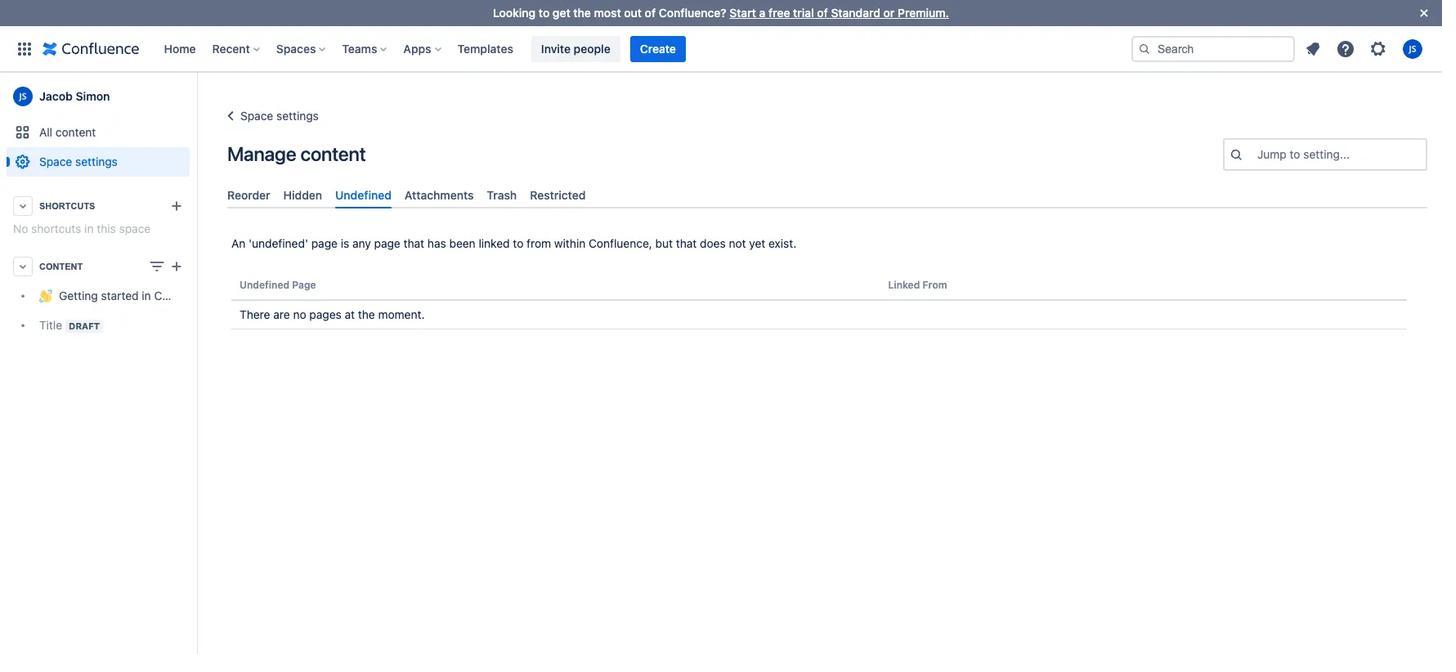 Task type: vqa. For each thing, say whether or not it's contained in the screenshot.
are
yes



Task type: describe. For each thing, give the bounding box(es) containing it.
pages
[[309, 308, 342, 322]]

1 that from the left
[[404, 236, 425, 250]]

page
[[292, 279, 316, 291]]

simon
[[76, 89, 110, 103]]

your profile and preferences image
[[1403, 39, 1423, 58]]

looking to get the most out of confluence? start a free trial of standard or premium.
[[493, 6, 949, 20]]

hidden link
[[277, 182, 329, 209]]

from
[[527, 236, 551, 250]]

templates link
[[453, 36, 518, 62]]

content
[[39, 262, 83, 272]]

collapse sidebar image
[[178, 80, 214, 113]]

are
[[273, 308, 290, 322]]

global element
[[10, 26, 1132, 72]]

2 of from the left
[[817, 6, 828, 20]]

create link
[[630, 36, 686, 62]]

at
[[345, 308, 355, 322]]

tree inside space element
[[7, 281, 214, 340]]

getting started in confluence
[[59, 289, 214, 303]]

restricted
[[530, 188, 586, 202]]

in for shortcuts
[[84, 222, 94, 236]]

teams button
[[337, 36, 394, 62]]

not
[[729, 236, 746, 250]]

title
[[39, 318, 62, 332]]

0 vertical spatial space settings
[[240, 109, 319, 123]]

trash
[[487, 188, 517, 202]]

home
[[164, 41, 196, 55]]

linked from
[[888, 279, 948, 291]]

out
[[624, 6, 642, 20]]

attachments
[[405, 188, 474, 202]]

in for started
[[142, 289, 151, 303]]

started
[[101, 289, 139, 303]]

help icon image
[[1336, 39, 1356, 58]]

0 horizontal spatial space
[[39, 155, 72, 168]]

draft
[[69, 321, 100, 331]]

close image
[[1415, 3, 1434, 23]]

settings icon image
[[1369, 39, 1389, 58]]

'undefined'
[[249, 236, 308, 250]]

spaces button
[[271, 36, 332, 62]]

jump to setting...
[[1258, 147, 1350, 161]]

space
[[119, 222, 151, 236]]

a
[[759, 6, 766, 20]]

shortcuts
[[31, 222, 81, 236]]

jump
[[1258, 147, 1287, 161]]

banner containing home
[[0, 26, 1443, 72]]

2 that from the left
[[676, 236, 697, 250]]

to for get
[[539, 6, 550, 20]]

invite people
[[541, 41, 611, 55]]

moment.
[[378, 308, 425, 322]]

get
[[553, 6, 571, 20]]

0 horizontal spatial the
[[358, 308, 375, 322]]

does
[[700, 236, 726, 250]]

to for setting...
[[1290, 147, 1301, 161]]

hidden
[[283, 188, 322, 202]]

apps
[[403, 41, 431, 55]]

0 vertical spatial settings
[[276, 109, 319, 123]]

1 horizontal spatial space
[[240, 109, 273, 123]]

all content
[[39, 125, 96, 139]]

manage
[[227, 142, 296, 165]]

looking
[[493, 6, 536, 20]]

appswitcher icon image
[[15, 39, 34, 58]]

within
[[554, 236, 586, 250]]

0 horizontal spatial space settings link
[[7, 147, 190, 177]]

most
[[594, 6, 621, 20]]

create
[[640, 41, 676, 55]]

there are no pages at the moment.
[[240, 308, 425, 322]]

undefined page
[[240, 279, 316, 291]]

reorder
[[227, 188, 270, 202]]

exist.
[[769, 236, 797, 250]]

home link
[[159, 36, 201, 62]]

free
[[769, 6, 790, 20]]

undefined link
[[329, 182, 398, 209]]

start a free trial of standard or premium. link
[[730, 6, 949, 20]]

no
[[13, 222, 28, 236]]

invite
[[541, 41, 571, 55]]

standard
[[831, 6, 881, 20]]

2 page from the left
[[374, 236, 401, 250]]

is
[[341, 236, 349, 250]]

notification icon image
[[1304, 39, 1323, 58]]

start
[[730, 6, 756, 20]]

apps button
[[399, 36, 448, 62]]

an 'undefined' page is any page that has been linked to from within confluence, but that does not yet exist.
[[231, 236, 797, 250]]

jacob simon
[[39, 89, 110, 103]]

setting...
[[1304, 147, 1350, 161]]



Task type: locate. For each thing, give the bounding box(es) containing it.
any
[[352, 236, 371, 250]]

all content link
[[7, 118, 190, 147]]

undefined up there
[[240, 279, 290, 291]]

title draft
[[39, 318, 100, 332]]

tab list containing reorder
[[221, 182, 1434, 209]]

content right all
[[55, 125, 96, 139]]

0 horizontal spatial page
[[311, 236, 338, 250]]

1 horizontal spatial space settings
[[240, 109, 319, 123]]

2 horizontal spatial to
[[1290, 147, 1301, 161]]

undefined
[[335, 188, 392, 202], [240, 279, 290, 291]]

0 horizontal spatial of
[[645, 6, 656, 20]]

0 vertical spatial undefined
[[335, 188, 392, 202]]

content for manage content
[[300, 142, 366, 165]]

space down all
[[39, 155, 72, 168]]

space settings up 'manage content'
[[240, 109, 319, 123]]

Search settings text field
[[1258, 146, 1261, 163]]

confluence?
[[659, 6, 727, 20]]

people
[[574, 41, 611, 55]]

page left the is
[[311, 236, 338, 250]]

add shortcut image
[[167, 196, 186, 216]]

shortcuts
[[39, 201, 95, 211]]

0 horizontal spatial to
[[513, 236, 524, 250]]

of right out on the left of page
[[645, 6, 656, 20]]

getting started in confluence link
[[7, 281, 214, 311]]

banner
[[0, 26, 1443, 72]]

settings inside space element
[[75, 155, 118, 168]]

change view image
[[147, 257, 167, 276]]

an
[[231, 236, 246, 250]]

1 horizontal spatial undefined
[[335, 188, 392, 202]]

1 vertical spatial undefined
[[240, 279, 290, 291]]

templates
[[458, 41, 513, 55]]

1 vertical spatial space
[[39, 155, 72, 168]]

1 page from the left
[[311, 236, 338, 250]]

space settings link up manage
[[221, 106, 319, 126]]

page
[[311, 236, 338, 250], [374, 236, 401, 250]]

the
[[574, 6, 591, 20], [358, 308, 375, 322]]

jacob simon link
[[7, 80, 190, 113]]

undefined up any
[[335, 188, 392, 202]]

all
[[39, 125, 52, 139]]

1 horizontal spatial of
[[817, 6, 828, 20]]

shortcuts button
[[7, 191, 190, 221]]

confluence,
[[589, 236, 652, 250]]

0 horizontal spatial in
[[84, 222, 94, 236]]

of right trial
[[817, 6, 828, 20]]

0 vertical spatial space
[[240, 109, 273, 123]]

space
[[240, 109, 273, 123], [39, 155, 72, 168]]

tree
[[7, 281, 214, 340]]

1 vertical spatial to
[[1290, 147, 1301, 161]]

page right any
[[374, 236, 401, 250]]

1 vertical spatial content
[[300, 142, 366, 165]]

space settings inside space element
[[39, 155, 118, 168]]

0 vertical spatial the
[[574, 6, 591, 20]]

to right jump
[[1290, 147, 1301, 161]]

space settings link down all content
[[7, 147, 190, 177]]

to left from
[[513, 236, 524, 250]]

premium.
[[898, 6, 949, 20]]

create a page image
[[167, 257, 186, 276]]

space settings
[[240, 109, 319, 123], [39, 155, 118, 168]]

0 vertical spatial content
[[55, 125, 96, 139]]

reorder link
[[221, 182, 277, 209]]

been
[[449, 236, 476, 250]]

content button
[[7, 252, 190, 281]]

1 vertical spatial the
[[358, 308, 375, 322]]

0 horizontal spatial settings
[[75, 155, 118, 168]]

to
[[539, 6, 550, 20], [1290, 147, 1301, 161], [513, 236, 524, 250]]

space settings down all content
[[39, 155, 118, 168]]

confluence
[[154, 289, 214, 303]]

in inside tree
[[142, 289, 151, 303]]

0 vertical spatial to
[[539, 6, 550, 20]]

that left has
[[404, 236, 425, 250]]

0 vertical spatial space settings link
[[221, 106, 319, 126]]

1 horizontal spatial the
[[574, 6, 591, 20]]

confluence image
[[43, 39, 139, 58], [43, 39, 139, 58]]

trial
[[793, 6, 814, 20]]

search image
[[1138, 42, 1151, 55]]

1 vertical spatial space settings link
[[7, 147, 190, 177]]

undefined for undefined
[[335, 188, 392, 202]]

no
[[293, 308, 306, 322]]

space settings link
[[221, 106, 319, 126], [7, 147, 190, 177]]

spaces
[[276, 41, 316, 55]]

from
[[923, 279, 948, 291]]

Search field
[[1132, 36, 1295, 62]]

tab list
[[221, 182, 1434, 209]]

0 horizontal spatial content
[[55, 125, 96, 139]]

manage content
[[227, 142, 366, 165]]

teams
[[342, 41, 377, 55]]

0 horizontal spatial space settings
[[39, 155, 118, 168]]

space up manage
[[240, 109, 273, 123]]

recent button
[[207, 36, 266, 62]]

1 vertical spatial settings
[[75, 155, 118, 168]]

but
[[656, 236, 673, 250]]

invite people button
[[531, 36, 620, 62]]

has
[[428, 236, 446, 250]]

trash link
[[480, 182, 524, 209]]

content for all content
[[55, 125, 96, 139]]

tree containing getting started in confluence
[[7, 281, 214, 340]]

1 horizontal spatial space settings link
[[221, 106, 319, 126]]

recent
[[212, 41, 250, 55]]

0 horizontal spatial that
[[404, 236, 425, 250]]

no shortcuts in this space
[[13, 222, 151, 236]]

the right get
[[574, 6, 591, 20]]

1 vertical spatial in
[[142, 289, 151, 303]]

1 vertical spatial space settings
[[39, 155, 118, 168]]

1 of from the left
[[645, 6, 656, 20]]

yet
[[749, 236, 766, 250]]

that right 'but'
[[676, 236, 697, 250]]

jacob
[[39, 89, 73, 103]]

in left this
[[84, 222, 94, 236]]

1 horizontal spatial to
[[539, 6, 550, 20]]

0 vertical spatial in
[[84, 222, 94, 236]]

content up hidden
[[300, 142, 366, 165]]

undefined for undefined page
[[240, 279, 290, 291]]

there
[[240, 308, 270, 322]]

to left get
[[539, 6, 550, 20]]

restricted link
[[524, 182, 592, 209]]

content
[[55, 125, 96, 139], [300, 142, 366, 165]]

that
[[404, 236, 425, 250], [676, 236, 697, 250]]

this
[[97, 222, 116, 236]]

2 vertical spatial to
[[513, 236, 524, 250]]

1 horizontal spatial in
[[142, 289, 151, 303]]

linked
[[888, 279, 920, 291]]

0 horizontal spatial undefined
[[240, 279, 290, 291]]

1 horizontal spatial settings
[[276, 109, 319, 123]]

of
[[645, 6, 656, 20], [817, 6, 828, 20]]

1 horizontal spatial page
[[374, 236, 401, 250]]

in right started
[[142, 289, 151, 303]]

1 horizontal spatial that
[[676, 236, 697, 250]]

1 horizontal spatial content
[[300, 142, 366, 165]]

getting
[[59, 289, 98, 303]]

content inside "link"
[[55, 125, 96, 139]]

settings up 'manage content'
[[276, 109, 319, 123]]

linked
[[479, 236, 510, 250]]

the right at
[[358, 308, 375, 322]]

in
[[84, 222, 94, 236], [142, 289, 151, 303]]

attachments link
[[398, 182, 480, 209]]

space element
[[0, 72, 214, 654]]

or
[[884, 6, 895, 20]]

settings down all content "link"
[[75, 155, 118, 168]]



